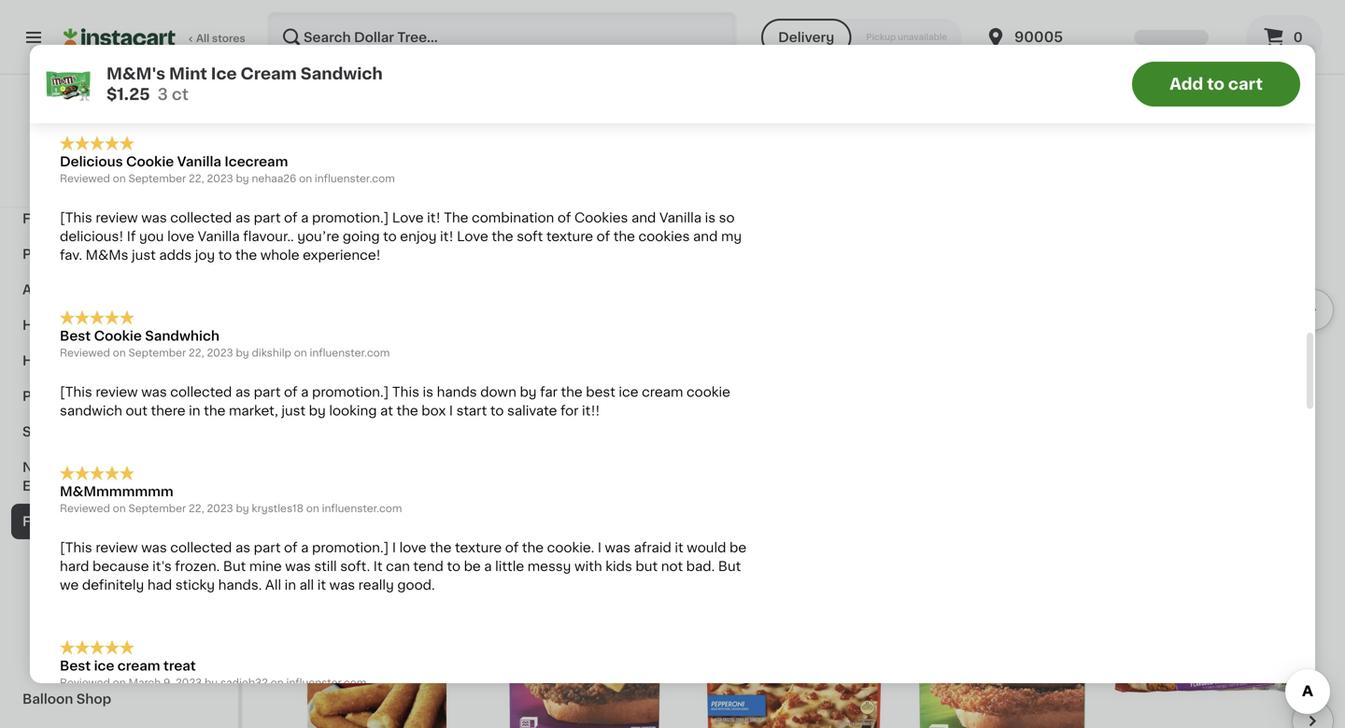 Task type: locate. For each thing, give the bounding box(es) containing it.
health
[[22, 354, 67, 367]]

part up flavour..
[[254, 211, 281, 224]]

0 vertical spatial all
[[196, 33, 210, 43]]

1 vertical spatial add
[[432, 586, 459, 599]]

was inside [this review was collected as part of a promotion.] so first it's really yummy! i love that the cookie is still soft even though it's frozen. my only downfall is it can be a little messy for kids. so prepare to wash sticky hands. otherwise it is a great dessert. the fact that they are individually wrapped makes it easier to share.
[[141, 37, 167, 50]]

22, inside 'best cookie sandwhich reviewed on september 22, 2023 by dikshilp on influenster.com'
[[189, 348, 204, 358]]

real
[[787, 387, 815, 400], [631, 387, 660, 400]]

1 vertical spatial messy
[[528, 560, 571, 573]]

[this up the 'hard'
[[60, 541, 92, 554]]

reviewed up foods
[[60, 503, 110, 514]]

1 horizontal spatial little
[[496, 560, 524, 573]]

part for just
[[254, 386, 281, 399]]

2023 down icecream
[[207, 174, 233, 184]]

add down the tend
[[432, 586, 459, 599]]

0 horizontal spatial add
[[432, 586, 459, 599]]

soft.
[[340, 560, 370, 573]]

2 best from the top
[[60, 659, 91, 672]]

4 part from the top
[[254, 541, 281, 554]]

0 vertical spatial it's
[[442, 37, 462, 50]]

review for hard
[[96, 541, 138, 554]]

0 horizontal spatial cookies
[[280, 387, 334, 400]]

2 [this from the top
[[60, 211, 92, 224]]

by left sadieb32
[[205, 677, 218, 688]]

review up because
[[96, 541, 138, 554]]

apparel
[[22, 122, 75, 136]]

the right far
[[561, 386, 583, 399]]

0 vertical spatial 3
[[785, 41, 793, 54]]

as up market,
[[235, 386, 251, 399]]

really down it
[[359, 579, 394, 592]]

this
[[392, 386, 420, 399]]

0 horizontal spatial cream
[[118, 659, 160, 672]]

still up "share." at the top of page
[[715, 37, 738, 50]]

2 part from the top
[[254, 211, 281, 224]]

0 horizontal spatial love
[[392, 211, 424, 224]]

real inside vanilla bean flavored real ice cream
[[631, 387, 660, 400]]

2 vertical spatial september
[[128, 503, 186, 514]]

1 horizontal spatial it's
[[175, 56, 194, 69]]

1 home from the top
[[22, 158, 63, 171]]

2 as from the top
[[235, 211, 251, 224]]

and up cookies
[[632, 211, 656, 224]]

2 review from the top
[[96, 211, 138, 224]]

collected for though
[[170, 37, 232, 50]]

1 product group from the top
[[280, 159, 474, 418]]

share.
[[711, 75, 751, 88]]

1 but from the left
[[223, 560, 246, 573]]

2 vertical spatial 22,
[[189, 503, 204, 514]]

great
[[215, 75, 250, 88]]

1 vertical spatial the
[[444, 211, 469, 224]]

ice down down
[[489, 406, 509, 419]]

None search field
[[267, 11, 738, 64]]

it down prepare at the top left
[[639, 75, 648, 88]]

0 horizontal spatial real
[[631, 387, 660, 400]]

as inside [this review was collected as part of a promotion.] this is hands down by far the best ice cream cookie sandwich out there in the market, just by looking at the box i start to salivate for it!!
[[235, 386, 251, 399]]

cream
[[642, 386, 684, 399], [118, 659, 160, 672]]

[this up delicious!
[[60, 211, 92, 224]]

promotion.] inside [this review was collected as part of a promotion.] this is hands down by far the best ice cream cookie sandwich out there in the market, just by looking at the box i start to salivate for it!!
[[312, 386, 389, 399]]

3.6
[[280, 31, 297, 41]]

ice left my
[[211, 66, 237, 82]]

2 horizontal spatial love
[[569, 37, 596, 50]]

1 vertical spatial best
[[60, 659, 91, 672]]

22,
[[189, 174, 204, 184], [189, 348, 204, 358], [189, 503, 204, 514]]

1 vertical spatial it's
[[175, 56, 194, 69]]

0 vertical spatial love
[[569, 37, 596, 50]]

0 vertical spatial ice cream link
[[280, 106, 387, 129]]

1 horizontal spatial ice
[[619, 386, 639, 399]]

it's inside [this review was collected as part of a promotion.] i love the texture of the cookie. i was afraid it would be hard because it's frozen. but mine was still soft. it can tend to be a little messy with kids but not bad. but we definitely had sticky hands. all in all it was really good.
[[152, 560, 172, 573]]

3 part from the top
[[254, 386, 281, 399]]

4 collected from the top
[[170, 541, 232, 554]]

1 horizontal spatial in
[[285, 579, 296, 592]]

electronics
[[22, 87, 99, 100]]

3 promotion.] from the top
[[312, 386, 389, 399]]

nehaa26
[[252, 174, 297, 184]]

oz right 3.6
[[299, 31, 312, 41]]

deli link
[[11, 646, 227, 681]]

cookie down tree
[[126, 155, 174, 168]]

cream inside [this review was collected as part of a promotion.] this is hands down by far the best ice cream cookie sandwich out there in the market, just by looking at the box i start to salivate for it!!
[[642, 386, 684, 399]]

messy down cookie.
[[528, 560, 571, 573]]

$1.25
[[107, 86, 150, 102]]

is inside [this review was collected as part of a promotion.] this is hands down by far the best ice cream cookie sandwich out there in the market, just by looking at the box i start to salivate for it!!
[[423, 386, 434, 399]]

cookie up "health care" link at the left of the page
[[94, 330, 142, 343]]

add for add
[[432, 586, 459, 599]]

best up health care
[[60, 330, 91, 343]]

0 vertical spatial sticky
[[708, 56, 748, 69]]

review inside [this review was collected as part of a promotion.] love it! the combination of cookies and vanilla is so delicious! if you love vanilla flavour.. you're going to enjoy it! love the soft texture of the cookies and my fav. m&ms  just adds joy to the whole experience!
[[96, 211, 138, 224]]

reviewed down home & garden
[[60, 348, 110, 358]]

of up 14
[[284, 386, 298, 399]]

1 vertical spatial sticky
[[176, 579, 215, 592]]

messy inside [this review was collected as part of a promotion.] i love the texture of the cookie. i was afraid it would be hard because it's frozen. but mine was still soft. it can tend to be a little messy with kids but not bad. but we definitely had sticky hands. all in all it was really good.
[[528, 560, 571, 573]]

oz inside button
[[508, 31, 521, 42]]

as inside [this review was collected as part of a promotion.] so first it's really yummy! i love that the cookie is still soft even though it's frozen. my only downfall is it can be a little messy for kids. so prepare to wash sticky hands. otherwise it is a great dessert. the fact that they are individually wrapped makes it easier to share.
[[235, 37, 251, 50]]

just right market,
[[282, 404, 306, 417]]

3 [this from the top
[[60, 386, 92, 399]]

frozen link down definitely
[[11, 610, 227, 646]]

0 horizontal spatial and
[[632, 211, 656, 224]]

all inside [this review was collected as part of a promotion.] i love the texture of the cookie. i was afraid it would be hard because it's frozen. but mine was still soft. it can tend to be a little messy with kids but not bad. but we definitely had sticky hands. all in all it was really good.
[[265, 579, 281, 592]]

0 vertical spatial 22,
[[189, 174, 204, 184]]

2 vertical spatial it's
[[152, 560, 172, 573]]

collected for in
[[170, 386, 232, 399]]

tend
[[414, 560, 444, 573]]

if
[[127, 230, 136, 243]]

little inside [this review was collected as part of a promotion.] so first it's really yummy! i love that the cookie is still soft even though it's frozen. my only downfall is it can be a little messy for kids. so prepare to wash sticky hands. otherwise it is a great dessert. the fact that they are individually wrapped makes it easier to share.
[[445, 56, 474, 69]]

3 reviewed from the top
[[60, 503, 110, 514]]

1 vertical spatial home
[[22, 319, 63, 332]]

frozen down krystles18
[[280, 519, 351, 539]]

care inside "link"
[[85, 248, 117, 261]]

4 [this from the top
[[60, 541, 92, 554]]

1 vertical spatial for
[[561, 404, 579, 417]]

item carousel region
[[280, 151, 1335, 488], [280, 562, 1335, 728]]

1 vertical spatial september
[[128, 348, 186, 358]]

0 vertical spatial item carousel region
[[280, 151, 1335, 488]]

vanilla inside delicious cookie vanilla icecream reviewed on september 22, 2023 by nehaa26 on influenster.com
[[177, 155, 221, 168]]

1 collected from the top
[[170, 37, 232, 50]]

1 vertical spatial in
[[285, 579, 296, 592]]

best inside the best ice cream treat reviewed on march 9, 2023 by sadieb32 on influenster.com
[[60, 659, 91, 672]]

0 horizontal spatial just
[[132, 249, 156, 262]]

cookies & cream 14 oz
[[280, 387, 395, 415]]

add inside button
[[1170, 76, 1204, 92]]

cookie
[[654, 37, 698, 50], [687, 386, 731, 399]]

promotion.]
[[312, 37, 389, 50], [312, 211, 389, 224], [312, 386, 389, 399], [312, 541, 389, 554]]

collected up there
[[170, 386, 232, 399]]

2 22, from the top
[[189, 348, 204, 358]]

0 horizontal spatial ice
[[94, 659, 114, 672]]

1 vertical spatial 22,
[[189, 348, 204, 358]]

2 item carousel region from the top
[[280, 562, 1335, 728]]

0 vertical spatial little
[[445, 56, 474, 69]]

it! right enjoy
[[440, 230, 454, 243]]

ice cream
[[280, 108, 387, 127], [34, 586, 101, 599]]

3.6 oz button
[[280, 0, 474, 44]]

1 horizontal spatial but
[[719, 560, 741, 573]]

as
[[235, 37, 251, 50], [235, 211, 251, 224], [235, 386, 251, 399], [235, 541, 251, 554]]

frozen link
[[280, 518, 351, 540], [11, 610, 227, 646]]

dessert.
[[253, 75, 307, 88]]

sticky right had
[[176, 579, 215, 592]]

accessories
[[92, 122, 175, 136]]

part up mine
[[254, 541, 281, 554]]

1 horizontal spatial cream
[[642, 386, 684, 399]]

influenster.com up soft.
[[322, 503, 402, 514]]

because
[[93, 560, 149, 573]]

influenster.com up cookies & cream 14 oz
[[310, 348, 390, 358]]

& inside cookies & cream 14 oz
[[337, 387, 348, 400]]

by inside 'best cookie sandwhich reviewed on september 22, 2023 by dikshilp on influenster.com'
[[236, 348, 249, 358]]

of
[[284, 37, 298, 50], [284, 211, 298, 224], [558, 211, 571, 224], [597, 230, 610, 243], [284, 386, 298, 399], [284, 541, 298, 554], [505, 541, 519, 554]]

1 horizontal spatial cookies
[[575, 211, 628, 224]]

0 horizontal spatial for
[[524, 56, 542, 69]]

& for apparel & accessories
[[78, 122, 89, 136]]

0 vertical spatial the
[[310, 75, 335, 88]]

september down sandwhich
[[128, 348, 186, 358]]

frozen link down krystles18
[[280, 518, 351, 540]]

home inside home improvement & hardware
[[22, 158, 63, 171]]

1 horizontal spatial love
[[457, 230, 489, 243]]

3 22, from the top
[[189, 503, 204, 514]]

box
[[422, 404, 446, 417]]

2 september from the top
[[128, 348, 186, 358]]

0 vertical spatial soft
[[60, 56, 86, 69]]

1 vertical spatial so
[[579, 56, 596, 69]]

promotion.] for downfall
[[312, 37, 389, 50]]

ice up 'shop'
[[94, 659, 114, 672]]

it's up had
[[152, 560, 172, 573]]

as up mine
[[235, 541, 251, 554]]

m&ms
[[86, 249, 128, 262]]

0 horizontal spatial hands.
[[60, 75, 103, 88]]

can up they
[[386, 56, 410, 69]]

3 collected from the top
[[170, 386, 232, 399]]

oz right 14
[[294, 405, 307, 415]]

texture
[[547, 230, 594, 243], [455, 541, 502, 554]]

little
[[445, 56, 474, 69], [496, 560, 524, 573]]

4 review from the top
[[96, 541, 138, 554]]

0 vertical spatial in
[[189, 404, 201, 417]]

ice cream down the 'hard'
[[34, 586, 101, 599]]

1 horizontal spatial add
[[1170, 76, 1204, 92]]

dikshilp
[[252, 348, 292, 358]]

9,
[[164, 677, 173, 688]]

real right best
[[631, 387, 660, 400]]

1 real from the left
[[787, 387, 815, 400]]

hard
[[60, 560, 89, 573]]

best
[[586, 386, 616, 399]]

0 horizontal spatial that
[[368, 75, 394, 88]]

it's up ct
[[175, 56, 194, 69]]

soft inside [this review was collected as part of a promotion.] love it! the combination of cookies and vanilla is so delicious! if you love vanilla flavour.. you're going to enjoy it! love the soft texture of the cookies and my fav. m&ms  just adds joy to the whole experience!
[[517, 230, 543, 243]]

1 horizontal spatial the
[[444, 211, 469, 224]]

promotion.] up downfall
[[312, 37, 389, 50]]

be inside [this review was collected as part of a promotion.] so first it's really yummy! i love that the cookie is still soft even though it's frozen. my only downfall is it can be a little messy for kids. so prepare to wash sticky hands. otherwise it is a great dessert. the fact that they are individually wrapped makes it easier to share.
[[413, 56, 430, 69]]

home & garden link
[[11, 308, 227, 343]]

is inside [this review was collected as part of a promotion.] love it! the combination of cookies and vanilla is so delicious! if you love vanilla flavour.. you're going to enjoy it! love the soft texture of the cookies and my fav. m&ms  just adds joy to the whole experience!
[[705, 211, 716, 224]]

ice inside the best ice cream treat reviewed on march 9, 2023 by sadieb32 on influenster.com
[[94, 659, 114, 672]]

it's for downfall
[[175, 56, 194, 69]]

cookie up wash
[[654, 37, 698, 50]]

collected inside [this review was collected as part of a promotion.] love it! the combination of cookies and vanilla is so delicious! if you love vanilla flavour.. you're going to enjoy it! love the soft texture of the cookies and my fav. m&ms  just adds joy to the whole experience!
[[170, 211, 232, 224]]

balloon shop
[[22, 693, 111, 706]]

item carousel region containing add
[[280, 562, 1335, 728]]

love up enjoy
[[392, 211, 424, 224]]

3 as from the top
[[235, 386, 251, 399]]

the
[[629, 37, 651, 50], [492, 230, 514, 243], [614, 230, 636, 243], [235, 249, 257, 262], [561, 386, 583, 399], [204, 404, 226, 417], [397, 404, 418, 417], [430, 541, 452, 554], [522, 541, 544, 554]]

was up there
[[141, 386, 167, 399]]

1 vertical spatial little
[[496, 560, 524, 573]]

frozen
[[22, 515, 68, 528], [280, 519, 351, 539], [34, 622, 78, 635]]

0 vertical spatial just
[[132, 249, 156, 262]]

cookies
[[575, 211, 628, 224], [280, 387, 334, 400]]

by inside m&mmmmmmm reviewed on september 22, 2023 by krystles18 on influenster.com
[[236, 503, 249, 514]]

love inside [this review was collected as part of a promotion.] i love the texture of the cookie. i was afraid it would be hard because it's frozen. but mine was still soft. it can tend to be a little messy with kids but not bad. but we definitely had sticky hands. all in all it was really good.
[[400, 541, 427, 554]]

stores
[[212, 33, 246, 43]]

1 vertical spatial be
[[730, 541, 747, 554]]

cookie for vanilla
[[126, 155, 174, 168]]

but left mine
[[223, 560, 246, 573]]

balloon shop link
[[11, 681, 227, 717]]

can
[[386, 56, 410, 69], [386, 560, 410, 573]]

little inside [this review was collected as part of a promotion.] i love the texture of the cookie. i was afraid it would be hard because it's frozen. but mine was still soft. it can tend to be a little messy with kids but not bad. but we definitely had sticky hands. all in all it was really good.
[[496, 560, 524, 573]]

0 vertical spatial home
[[22, 158, 63, 171]]

wrapped
[[532, 75, 590, 88]]

0 horizontal spatial the
[[310, 75, 335, 88]]

part for but
[[254, 541, 281, 554]]

food & drink
[[22, 212, 110, 225]]

as for my
[[235, 37, 251, 50]]

for inside [this review was collected as part of a promotion.] this is hands down by far the best ice cream cookie sandwich out there in the market, just by looking at the box i start to salivate for it!!
[[561, 404, 579, 417]]

[this inside [this review was collected as part of a promotion.] this is hands down by far the best ice cream cookie sandwich out there in the market, just by looking at the box i start to salivate for it!!
[[60, 386, 92, 399]]

service type group
[[762, 19, 963, 56]]

was
[[141, 37, 167, 50], [141, 211, 167, 224], [141, 386, 167, 399], [141, 541, 167, 554], [605, 541, 631, 554], [285, 560, 311, 573], [330, 579, 355, 592]]

the up prepare at the top left
[[629, 37, 651, 50]]

0 vertical spatial frozen link
[[280, 518, 351, 540]]

part inside [this review was collected as part of a promotion.] i love the texture of the cookie. i was afraid it would be hard because it's frozen. but mine was still soft. it can tend to be a little messy with kids but not bad. but we definitely had sticky hands. all in all it was really good.
[[254, 541, 281, 554]]

to down down
[[491, 404, 504, 417]]

add
[[1170, 76, 1204, 92], [432, 586, 459, 599]]

cream inside cookies & cream 14 oz
[[351, 387, 395, 400]]

ice inside m&m's mint ice cream sandwich $1.25 3 ct
[[211, 66, 237, 82]]

in inside [this review was collected as part of a promotion.] this is hands down by far the best ice cream cookie sandwich out there in the market, just by looking at the box i start to salivate for it!!
[[189, 404, 201, 417]]

1 as from the top
[[235, 37, 251, 50]]

oz
[[299, 31, 312, 41], [508, 31, 521, 42], [294, 405, 307, 415]]

0 vertical spatial cream
[[642, 386, 684, 399]]

1 part from the top
[[254, 37, 281, 50]]

1 vertical spatial can
[[386, 560, 410, 573]]

krystles18
[[252, 503, 304, 514]]

0 horizontal spatial ice cream
[[34, 586, 101, 599]]

was down soft.
[[330, 579, 355, 592]]

and left my
[[694, 230, 718, 243]]

to down wash
[[694, 75, 708, 88]]

everyday store prices link
[[56, 159, 183, 174]]

butter pecan real ice cream button
[[698, 159, 891, 418]]

add to cart button
[[1133, 62, 1301, 107]]

new year's eve party essentials link
[[11, 450, 227, 504]]

& left garden
[[66, 319, 77, 332]]

cookie inside delicious cookie vanilla icecream reviewed on september 22, 2023 by nehaa26 on influenster.com
[[126, 155, 174, 168]]

0 vertical spatial cookie
[[126, 155, 174, 168]]

1 vertical spatial all
[[265, 579, 281, 592]]

0 vertical spatial hands.
[[60, 75, 103, 88]]

product group containing add
[[280, 570, 474, 728]]

was inside [this review was collected as part of a promotion.] love it! the combination of cookies and vanilla is so delicious! if you love vanilla flavour.. you're going to enjoy it! love the soft texture of the cookies and my fav. m&ms  just adds joy to the whole experience!
[[141, 211, 167, 224]]

best right deli
[[60, 659, 91, 672]]

1 best from the top
[[60, 330, 91, 343]]

3.6 oz
[[280, 31, 312, 41]]

a inside [this review was collected as part of a promotion.] love it! the combination of cookies and vanilla is so delicious! if you love vanilla flavour.. you're going to enjoy it! love the soft texture of the cookies and my fav. m&ms  just adds joy to the whole experience!
[[301, 211, 309, 224]]

0 horizontal spatial texture
[[455, 541, 502, 554]]

review for there
[[96, 386, 138, 399]]

1 september from the top
[[128, 174, 186, 184]]

as up my
[[235, 37, 251, 50]]

by down icecream
[[236, 174, 249, 184]]

add inside button
[[432, 586, 459, 599]]

by inside delicious cookie vanilla icecream reviewed on september 22, 2023 by nehaa26 on influenster.com
[[236, 174, 249, 184]]

care
[[85, 248, 117, 261], [70, 354, 103, 367]]

home up health
[[22, 319, 63, 332]]

0 vertical spatial best
[[60, 330, 91, 343]]

2 promotion.] from the top
[[312, 211, 389, 224]]

1 vertical spatial love
[[457, 230, 489, 243]]

soft
[[60, 56, 86, 69], [517, 230, 543, 243]]

in right there
[[189, 404, 201, 417]]

as for but
[[235, 541, 251, 554]]

part for going
[[254, 211, 281, 224]]

2 horizontal spatial it's
[[442, 37, 462, 50]]

review
[[96, 37, 138, 50], [96, 211, 138, 224], [96, 386, 138, 399], [96, 541, 138, 554]]

with
[[575, 560, 603, 573]]

0 vertical spatial ice
[[619, 386, 639, 399]]

add to cart
[[1170, 76, 1264, 92]]

sticky inside [this review was collected as part of a promotion.] i love the texture of the cookie. i was afraid it would be hard because it's frozen. but mine was still soft. it can tend to be a little messy with kids but not bad. but we definitely had sticky hands. all in all it was really good.
[[176, 579, 215, 592]]

promotion.] up looking
[[312, 386, 389, 399]]

is up fact
[[360, 56, 371, 69]]

frozen. for great
[[197, 56, 242, 69]]

[this review was collected as part of a promotion.] love it! the combination of cookies and vanilla is so delicious! if you love vanilla flavour.. you're going to enjoy it! love the soft texture of the cookies and my fav. m&ms  just adds joy to the whole experience!
[[60, 211, 742, 262]]

★★★★★
[[60, 136, 135, 151], [60, 136, 135, 151], [60, 310, 135, 325], [60, 310, 135, 325], [60, 466, 135, 481], [60, 466, 135, 481], [60, 640, 135, 655], [60, 640, 135, 655]]

frozen foods
[[22, 515, 113, 528]]

was up you
[[141, 211, 167, 224]]

22, inside delicious cookie vanilla icecream reviewed on september 22, 2023 by nehaa26 on influenster.com
[[189, 174, 204, 184]]

1 horizontal spatial sticky
[[708, 56, 748, 69]]

3 review from the top
[[96, 386, 138, 399]]

to inside button
[[1208, 76, 1225, 92]]

4 reviewed from the top
[[60, 677, 110, 688]]

1 horizontal spatial really
[[465, 37, 501, 50]]

1 vertical spatial still
[[314, 560, 337, 573]]

1 22, from the top
[[189, 174, 204, 184]]

$1.25 element
[[1115, 360, 1309, 384]]

in
[[189, 404, 201, 417], [285, 579, 296, 592]]

real inside 'butter pecan real ice cream' button
[[787, 387, 815, 400]]

sticky up "share." at the top of page
[[708, 56, 748, 69]]

but right bad.
[[719, 560, 741, 573]]

0 vertical spatial frozen.
[[197, 56, 242, 69]]

soft inside [this review was collected as part of a promotion.] so first it's really yummy! i love that the cookie is still soft even though it's frozen. my only downfall is it can be a little messy for kids. so prepare to wash sticky hands. otherwise it is a great dessert. the fact that they are individually wrapped makes it easier to share.
[[60, 56, 86, 69]]

as inside [this review was collected as part of a promotion.] i love the texture of the cookie. i was afraid it would be hard because it's frozen. but mine was still soft. it can tend to be a little messy with kids but not bad. but we definitely had sticky hands. all in all it was really good.
[[235, 541, 251, 554]]

0 vertical spatial that
[[599, 37, 626, 50]]

to inside [this review was collected as part of a promotion.] i love the texture of the cookie. i was afraid it would be hard because it's frozen. but mine was still soft. it can tend to be a little messy with kids but not bad. but we definitely had sticky hands. all in all it was really good.
[[447, 560, 461, 573]]

out
[[126, 404, 148, 417]]

it's for was
[[152, 560, 172, 573]]

delicious
[[60, 155, 123, 168]]

0 vertical spatial really
[[465, 37, 501, 50]]

0 horizontal spatial love
[[167, 230, 194, 243]]

2 reviewed from the top
[[60, 348, 110, 358]]

& inside home improvement & hardware
[[160, 158, 171, 171]]

apparel & accessories link
[[11, 111, 227, 147]]

add left cart on the top right of the page
[[1170, 76, 1204, 92]]

frozen. left mine
[[175, 560, 220, 573]]

0 horizontal spatial still
[[314, 560, 337, 573]]

1 review from the top
[[96, 37, 138, 50]]

love up "kids." at top left
[[569, 37, 596, 50]]

collected up mint
[[170, 37, 232, 50]]

0
[[1294, 31, 1304, 44]]

we
[[60, 579, 79, 592]]

electronics link
[[11, 76, 227, 111]]

cookie.
[[547, 541, 595, 554]]

influenster.com inside m&mmmmmmm reviewed on september 22, 2023 by krystles18 on influenster.com
[[322, 503, 402, 514]]

1 horizontal spatial love
[[400, 541, 427, 554]]

0 horizontal spatial in
[[189, 404, 201, 417]]

& for food & drink
[[60, 212, 71, 225]]

ice
[[211, 66, 237, 82], [280, 108, 312, 127], [819, 387, 839, 400], [489, 406, 509, 419], [34, 586, 54, 599]]

home
[[22, 158, 63, 171], [22, 319, 63, 332]]

product group containing cookies & cream
[[280, 159, 474, 418]]

0 vertical spatial love
[[392, 211, 424, 224]]

cookies
[[639, 230, 690, 243]]

2 home from the top
[[22, 319, 63, 332]]

0 vertical spatial messy
[[477, 56, 521, 69]]

item carousel region containing cookies & cream
[[280, 151, 1335, 488]]

0 horizontal spatial frozen link
[[11, 610, 227, 646]]

to right the tend
[[447, 560, 461, 573]]

oz right 6.5
[[508, 31, 521, 42]]

1 horizontal spatial still
[[715, 37, 738, 50]]

kids
[[606, 560, 633, 573]]

2023 down treat
[[176, 677, 202, 688]]

1 reviewed from the top
[[60, 174, 110, 184]]

collected inside [this review was collected as part of a promotion.] this is hands down by far the best ice cream cookie sandwich out there in the market, just by looking at the box i start to salivate for it!!
[[170, 386, 232, 399]]

0 vertical spatial still
[[715, 37, 738, 50]]

4 as from the top
[[235, 541, 251, 554]]

review inside [this review was collected as part of a promotion.] this is hands down by far the best ice cream cookie sandwich out there in the market, just by looking at the box i start to salivate for it!!
[[96, 386, 138, 399]]

messy up individually
[[477, 56, 521, 69]]

part up my
[[254, 37, 281, 50]]

[this inside [this review was collected as part of a promotion.] love it! the combination of cookies and vanilla is so delicious! if you love vanilla flavour.. you're going to enjoy it! love the soft texture of the cookies and my fav. m&ms  just adds joy to the whole experience!
[[60, 211, 92, 224]]

collected inside [this review was collected as part of a promotion.] i love the texture of the cookie. i was afraid it would be hard because it's frozen. but mine was still soft. it can tend to be a little messy with kids but not bad. but we definitely had sticky hands. all in all it was really good.
[[170, 541, 232, 554]]

collected
[[170, 37, 232, 50], [170, 211, 232, 224], [170, 386, 232, 399], [170, 541, 232, 554]]

3 september from the top
[[128, 503, 186, 514]]

2 real from the left
[[631, 387, 660, 400]]

can inside [this review was collected as part of a promotion.] i love the texture of the cookie. i was afraid it would be hard because it's frozen. but mine was still soft. it can tend to be a little messy with kids but not bad. but we definitely had sticky hands. all in all it was really good.
[[386, 560, 410, 573]]

all down mine
[[265, 579, 281, 592]]

of up flavour..
[[284, 211, 298, 224]]

love inside [this review was collected as part of a promotion.] so first it's really yummy! i love that the cookie is still soft even though it's frozen. my only downfall is it can be a little messy for kids. so prepare to wash sticky hands. otherwise it is a great dessert. the fact that they are individually wrapped makes it easier to share.
[[569, 37, 596, 50]]

reviewed inside 'best cookie sandwhich reviewed on september 22, 2023 by dikshilp on influenster.com'
[[60, 348, 110, 358]]

it's right 'first'
[[442, 37, 462, 50]]

cookie inside 'best cookie sandwhich reviewed on september 22, 2023 by dikshilp on influenster.com'
[[94, 330, 142, 343]]

collected inside [this review was collected as part of a promotion.] so first it's really yummy! i love that the cookie is still soft even though it's frozen. my only downfall is it can be a little messy for kids. so prepare to wash sticky hands. otherwise it is a great dessert. the fact that they are individually wrapped makes it easier to share.
[[170, 37, 232, 50]]

1 [this from the top
[[60, 37, 92, 50]]

to right joy
[[218, 249, 232, 262]]

0 horizontal spatial ice cream link
[[11, 575, 227, 610]]

promotion.] inside [this review was collected as part of a promotion.] so first it's really yummy! i love that the cookie is still soft even though it's frozen. my only downfall is it can be a little messy for kids. so prepare to wash sticky hands. otherwise it is a great dessert. the fact that they are individually wrapped makes it easier to share.
[[312, 37, 389, 50]]

for for it!!
[[561, 404, 579, 417]]

everyday
[[56, 161, 106, 172]]

1 vertical spatial that
[[368, 75, 394, 88]]

ice left we
[[34, 586, 54, 599]]

review up out
[[96, 386, 138, 399]]

1 vertical spatial texture
[[455, 541, 502, 554]]

frozen. inside [this review was collected as part of a promotion.] i love the texture of the cookie. i was afraid it would be hard because it's frozen. but mine was still soft. it can tend to be a little messy with kids but not bad. but we definitely had sticky hands. all in all it was really good.
[[175, 560, 220, 573]]

the left cookies
[[614, 230, 636, 243]]

still inside [this review was collected as part of a promotion.] so first it's really yummy! i love that the cookie is still soft even though it's frozen. my only downfall is it can be a little messy for kids. so prepare to wash sticky hands. otherwise it is a great dessert. the fact that they are individually wrapped makes it easier to share.
[[715, 37, 738, 50]]

1 vertical spatial ice cream link
[[11, 575, 227, 610]]

0 vertical spatial texture
[[547, 230, 594, 243]]

1 vertical spatial frozen link
[[11, 610, 227, 646]]

1 vertical spatial and
[[694, 230, 718, 243]]

frozen foods link
[[11, 504, 227, 539]]

my
[[722, 230, 742, 243]]

texture up add button
[[455, 541, 502, 554]]

review for even
[[96, 37, 138, 50]]

2 but from the left
[[719, 560, 741, 573]]

really
[[465, 37, 501, 50], [359, 579, 394, 592]]

0 horizontal spatial really
[[359, 579, 394, 592]]

hands. down even
[[60, 75, 103, 88]]

frozen.
[[197, 56, 242, 69], [175, 560, 220, 573]]

& up the guarantee
[[160, 158, 171, 171]]

the left combination
[[444, 211, 469, 224]]

at
[[380, 404, 393, 417]]

oz inside 'button'
[[299, 31, 312, 41]]

satisfaction
[[79, 180, 141, 190]]

really inside [this review was collected as part of a promotion.] so first it's really yummy! i love that the cookie is still soft even though it's frozen. my only downfall is it can be a little messy for kids. so prepare to wash sticky hands. otherwise it is a great dessert. the fact that they are individually wrapped makes it easier to share.
[[465, 37, 501, 50]]

product group
[[280, 159, 474, 418], [280, 570, 474, 728]]

1 promotion.] from the top
[[312, 37, 389, 50]]

influenster.com up 'going'
[[315, 174, 395, 184]]

part
[[254, 37, 281, 50], [254, 211, 281, 224], [254, 386, 281, 399], [254, 541, 281, 554]]

m&mmmmmmm reviewed on september 22, 2023 by krystles18 on influenster.com
[[60, 485, 402, 514]]

1 horizontal spatial ice cream
[[280, 108, 387, 127]]

2 vertical spatial love
[[400, 541, 427, 554]]

1 vertical spatial soft
[[517, 230, 543, 243]]

1 vertical spatial cookies
[[280, 387, 334, 400]]

new
[[22, 461, 53, 474]]

can right it
[[386, 560, 410, 573]]

cookies up 14
[[280, 387, 334, 400]]

1 horizontal spatial and
[[694, 230, 718, 243]]

was up kids
[[605, 541, 631, 554]]

cream up march
[[118, 659, 160, 672]]

a inside [this review was collected as part of a promotion.] this is hands down by far the best ice cream cookie sandwich out there in the market, just by looking at the box i start to salivate for it!!
[[301, 386, 309, 399]]

1 horizontal spatial texture
[[547, 230, 594, 243]]

2 product group from the top
[[280, 570, 474, 728]]

2 collected from the top
[[170, 211, 232, 224]]

best inside 'best cookie sandwhich reviewed on september 22, 2023 by dikshilp on influenster.com'
[[60, 330, 91, 343]]

for left it!!
[[561, 404, 579, 417]]

promotion.] up soft.
[[312, 541, 389, 554]]

care down delicious!
[[85, 248, 117, 261]]

is left so
[[705, 211, 716, 224]]

1 item carousel region from the top
[[280, 151, 1335, 488]]

review inside [this review was collected as part of a promotion.] so first it's really yummy! i love that the cookie is still soft even though it's frozen. my only downfall is it can be a little messy for kids. so prepare to wash sticky hands. otherwise it is a great dessert. the fact that they are individually wrapped makes it easier to share.
[[96, 37, 138, 50]]

promotion.] inside [this review was collected as part of a promotion.] love it! the combination of cookies and vanilla is so delicious! if you love vanilla flavour.. you're going to enjoy it! love the soft texture of the cookies and my fav. m&ms  just adds joy to the whole experience!
[[312, 211, 389, 224]]

my
[[245, 56, 266, 69]]

4 promotion.] from the top
[[312, 541, 389, 554]]



Task type: describe. For each thing, give the bounding box(es) containing it.
[this for [this review was collected as part of a promotion.] i love the texture of the cookie. i was afraid it would be hard because it's frozen. but mine was still soft. it can tend to be a little messy with kids but not bad. but we definitely had sticky hands. all in all it was really good.
[[60, 541, 92, 554]]

yummy!
[[504, 37, 558, 50]]

would
[[687, 541, 727, 554]]

reviewed inside the best ice cream treat reviewed on march 9, 2023 by sadieb32 on influenster.com
[[60, 677, 110, 688]]

home & garden
[[22, 319, 131, 332]]

best cookie sandwhich reviewed on september 22, 2023 by dikshilp on influenster.com
[[60, 330, 390, 358]]

add for add to cart
[[1170, 76, 1204, 92]]

dollar
[[83, 139, 123, 152]]

only
[[269, 56, 298, 69]]

1 horizontal spatial frozen link
[[280, 518, 351, 540]]

sadieb32
[[221, 677, 268, 688]]

2023 inside delicious cookie vanilla icecream reviewed on september 22, 2023 by nehaa26 on influenster.com
[[207, 174, 233, 184]]

14
[[280, 405, 292, 415]]

to up easier
[[654, 56, 668, 69]]

ice inside [this review was collected as part of a promotion.] this is hands down by far the best ice cream cookie sandwich out there in the market, just by looking at the box i start to salivate for it!!
[[619, 386, 639, 399]]

auto
[[22, 283, 54, 296]]

view
[[1225, 111, 1257, 124]]

still inside [this review was collected as part of a promotion.] i love the texture of the cookie. i was afraid it would be hard because it's frozen. but mine was still soft. it can tend to be a little messy with kids but not bad. but we definitely had sticky hands. all in all it was really good.
[[314, 560, 337, 573]]

september inside delicious cookie vanilla icecream reviewed on september 22, 2023 by nehaa26 on influenster.com
[[128, 174, 186, 184]]

home improvement & hardware link
[[11, 147, 227, 201]]

the inside [this review was collected as part of a promotion.] love it! the combination of cookies and vanilla is so delicious! if you love vanilla flavour.. you're going to enjoy it! love the soft texture of the cookies and my fav. m&ms  just adds joy to the whole experience!
[[444, 211, 469, 224]]

cookies inside cookies & cream 14 oz
[[280, 387, 334, 400]]

so
[[719, 211, 735, 224]]

there
[[151, 404, 186, 417]]

far
[[540, 386, 558, 399]]

part for my
[[254, 37, 281, 50]]

pets link
[[11, 379, 227, 414]]

1 horizontal spatial 3
[[785, 41, 793, 54]]

1 vertical spatial ice cream
[[34, 586, 101, 599]]

promotion.] for was
[[312, 541, 389, 554]]

22, inside m&mmmmmmm reviewed on september 22, 2023 by krystles18 on influenster.com
[[189, 503, 204, 514]]

cream inside m&m's mint ice cream sandwich $1.25 3 ct
[[241, 66, 297, 82]]

deli
[[34, 657, 59, 670]]

of left cookie.
[[505, 541, 519, 554]]

m&m's
[[107, 66, 165, 82]]

0 horizontal spatial all
[[196, 33, 210, 43]]

[this review was collected as part of a promotion.] i love the texture of the cookie. i was afraid it would be hard because it's frozen. but mine was still soft. it can tend to be a little messy with kids but not bad. but we definitely had sticky hands. all in all it was really good.
[[60, 541, 747, 592]]

cookies inside [this review was collected as part of a promotion.] love it! the combination of cookies and vanilla is so delicious! if you love vanilla flavour.. you're going to enjoy it! love the soft texture of the cookies and my fav. m&ms  just adds joy to the whole experience!
[[575, 211, 628, 224]]

cookie inside [this review was collected as part of a promotion.] this is hands down by far the best ice cream cookie sandwich out there in the market, just by looking at the box i start to salivate for it!!
[[687, 386, 731, 399]]

6.5 oz button
[[489, 0, 683, 44]]

eve
[[100, 461, 124, 474]]

you're
[[297, 230, 340, 243]]

by up salivate
[[520, 386, 537, 399]]

vanilla inside vanilla bean flavored real ice cream
[[489, 387, 531, 400]]

as for just
[[235, 386, 251, 399]]

the left cookie.
[[522, 541, 544, 554]]

the inside [this review was collected as part of a promotion.] so first it's really yummy! i love that the cookie is still soft even though it's frozen. my only downfall is it can be a little messy for kids. so prepare to wash sticky hands. otherwise it is a great dessert. the fact that they are individually wrapped makes it easier to share.
[[629, 37, 651, 50]]

refrigerated link
[[11, 539, 227, 575]]

dollar tree
[[83, 139, 156, 152]]

oz for 6.5 oz
[[508, 31, 521, 42]]

1 vertical spatial it!
[[440, 230, 454, 243]]

view more
[[1225, 111, 1295, 124]]

though
[[124, 56, 171, 69]]

care for health care
[[70, 354, 103, 367]]

all stores link
[[64, 11, 247, 64]]

of inside [this review was collected as part of a promotion.] so first it's really yummy! i love that the cookie is still soft even though it's frozen. my only downfall is it can be a little messy for kids. so prepare to wash sticky hands. otherwise it is a great dessert. the fact that they are individually wrapped makes it easier to share.
[[284, 37, 298, 50]]

guarantee
[[144, 180, 198, 190]]

texture inside [this review was collected as part of a promotion.] love it! the combination of cookies and vanilla is so delicious! if you love vanilla flavour.. you're going to enjoy it! love the soft texture of the cookies and my fav. m&ms  just adds joy to the whole experience!
[[547, 230, 594, 243]]

is up wash
[[701, 37, 712, 50]]

was up all
[[285, 560, 311, 573]]

best for ice
[[60, 659, 91, 672]]

the inside [this review was collected as part of a promotion.] so first it's really yummy! i love that the cookie is still soft even though it's frozen. my only downfall is it can be a little messy for kids. so prepare to wash sticky hands. otherwise it is a great dessert. the fact that they are individually wrapped makes it easier to share.
[[310, 75, 335, 88]]

vanilla up cookies
[[660, 211, 702, 224]]

the up the tend
[[430, 541, 452, 554]]

to left enjoy
[[383, 230, 397, 243]]

instacart logo image
[[64, 26, 176, 49]]

all stores
[[196, 33, 246, 43]]

mint
[[169, 66, 207, 82]]

& for home & garden
[[66, 319, 77, 332]]

sticky inside [this review was collected as part of a promotion.] so first it's really yummy! i love that the cookie is still soft even though it's frozen. my only downfall is it can be a little messy for kids. so prepare to wash sticky hands. otherwise it is a great dessert. the fact that they are individually wrapped makes it easier to share.
[[708, 56, 748, 69]]

of left cookies
[[597, 230, 610, 243]]

of inside [this review was collected as part of a promotion.] this is hands down by far the best ice cream cookie sandwich out there in the market, just by looking at the box i start to salivate for it!!
[[284, 386, 298, 399]]

& for cookies & cream 14 oz
[[337, 387, 348, 400]]

hands. inside [this review was collected as part of a promotion.] so first it's really yummy! i love that the cookie is still soft even though it's frozen. my only downfall is it can be a little messy for kids. so prepare to wash sticky hands. otherwise it is a great dessert. the fact that they are individually wrapped makes it easier to share.
[[60, 75, 103, 88]]

2
[[1278, 100, 1286, 113]]

health care link
[[11, 343, 227, 379]]

cream inside the best ice cream treat reviewed on march 9, 2023 by sadieb32 on influenster.com
[[118, 659, 160, 672]]

food
[[22, 212, 57, 225]]

pets
[[22, 390, 53, 403]]

treat
[[164, 659, 196, 672]]

not
[[661, 560, 683, 573]]

view more link
[[1225, 108, 1309, 127]]

reviewed inside delicious cookie vanilla icecream reviewed on september 22, 2023 by nehaa26 on influenster.com
[[60, 174, 110, 184]]

definitely
[[82, 579, 144, 592]]

it up not
[[675, 541, 684, 554]]

the left market,
[[204, 404, 226, 417]]

promotion.] for looking
[[312, 386, 389, 399]]

it
[[374, 560, 383, 573]]

1 horizontal spatial so
[[579, 56, 596, 69]]

i inside [this review was collected as part of a promotion.] so first it's really yummy! i love that the cookie is still soft even though it's frozen. my only downfall is it can be a little messy for kids. so prepare to wash sticky hands. otherwise it is a great dessert. the fact that they are individually wrapped makes it easier to share.
[[562, 37, 565, 50]]

6.5 oz
[[489, 31, 521, 42]]

personal care link
[[11, 236, 227, 272]]

as for going
[[235, 211, 251, 224]]

market,
[[229, 404, 278, 417]]

is right ct
[[190, 75, 201, 88]]

delivery
[[779, 31, 835, 44]]

ice down dessert.
[[280, 108, 312, 127]]

enjoy
[[400, 230, 437, 243]]

it down the 3.6 oz 'button'
[[374, 56, 383, 69]]

frozen down essentials on the bottom of the page
[[22, 515, 68, 528]]

frozen. for sticky
[[175, 560, 220, 573]]

2023 inside m&mmmmmmm reviewed on september 22, 2023 by krystles18 on influenster.com
[[207, 503, 233, 514]]

cookie inside [this review was collected as part of a promotion.] so first it's really yummy! i love that the cookie is still soft even though it's frozen. my only downfall is it can be a little messy for kids. so prepare to wash sticky hands. otherwise it is a great dessert. the fact that they are individually wrapped makes it easier to share.
[[654, 37, 698, 50]]

care for personal care
[[85, 248, 117, 261]]

[this review was collected as part of a promotion.] so first it's really yummy! i love that the cookie is still soft even though it's frozen. my only downfall is it can be a little messy for kids. so prepare to wash sticky hands. otherwise it is a great dessert. the fact that they are individually wrapped makes it easier to share.
[[60, 37, 751, 88]]

september inside m&mmmmmmm reviewed on september 22, 2023 by krystles18 on influenster.com
[[128, 503, 186, 514]]

bean
[[534, 387, 568, 400]]

by inside the best ice cream treat reviewed on march 9, 2023 by sadieb32 on influenster.com
[[205, 677, 218, 688]]

cream inside vanilla bean flavored real ice cream
[[513, 406, 556, 419]]

[this for [this review was collected as part of a promotion.] love it! the combination of cookies and vanilla is so delicious! if you love vanilla flavour.. you're going to enjoy it! love the soft texture of the cookies and my fav. m&ms  just adds joy to the whole experience!
[[60, 211, 92, 224]]

personal
[[22, 248, 82, 261]]

2023 inside 'best cookie sandwhich reviewed on september 22, 2023 by dikshilp on influenster.com'
[[207, 348, 233, 358]]

oz inside cookies & cream 14 oz
[[294, 405, 307, 415]]

just inside [this review was collected as part of a promotion.] love it! the combination of cookies and vanilla is so delicious! if you love vanilla flavour.. you're going to enjoy it! love the soft texture of the cookies and my fav. m&ms  just adds joy to the whole experience!
[[132, 249, 156, 262]]

ice right the pecan
[[819, 387, 839, 400]]

reviewed inside m&mmmmmmm reviewed on september 22, 2023 by krystles18 on influenster.com
[[60, 503, 110, 514]]

the down 'this'
[[397, 404, 418, 417]]

frozen up deli
[[34, 622, 78, 635]]

auto link
[[11, 272, 227, 308]]

review for love
[[96, 211, 138, 224]]

shop
[[76, 693, 111, 706]]

cart
[[1229, 76, 1264, 92]]

it right all
[[318, 579, 326, 592]]

best for cookie
[[60, 330, 91, 343]]

0 vertical spatial it!
[[427, 211, 441, 224]]

home for home improvement & hardware
[[22, 158, 63, 171]]

cookie for sandwhich
[[94, 330, 142, 343]]

messy inside [this review was collected as part of a promotion.] so first it's really yummy! i love that the cookie is still soft even though it's frozen. my only downfall is it can be a little messy for kids. so prepare to wash sticky hands. otherwise it is a great dessert. the fact that they are individually wrapped makes it easier to share.
[[477, 56, 521, 69]]

100%
[[48, 180, 76, 190]]

to inside [this review was collected as part of a promotion.] this is hands down by far the best ice cream cookie sandwich out there in the market, just by looking at the box i start to salivate for it!!
[[491, 404, 504, 417]]

just inside [this review was collected as part of a promotion.] this is hands down by far the best ice cream cookie sandwich out there in the market, just by looking at the box i start to salivate for it!!
[[282, 404, 306, 417]]

0 button
[[1247, 15, 1323, 60]]

i inside [this review was collected as part of a promotion.] this is hands down by far the best ice cream cookie sandwich out there in the market, just by looking at the box i start to salivate for it!!
[[449, 404, 453, 417]]

sandwich
[[301, 66, 383, 82]]

collected for vanilla
[[170, 211, 232, 224]]

are
[[431, 75, 451, 88]]

dollar tree logo image
[[101, 97, 137, 133]]

by right 14
[[309, 404, 326, 417]]

collected for because
[[170, 541, 232, 554]]

100% satisfaction guarantee
[[48, 180, 198, 190]]

1 horizontal spatial ice cream link
[[280, 106, 387, 129]]

otherwise
[[107, 75, 175, 88]]

new year's eve party essentials
[[22, 461, 164, 493]]

fav.
[[60, 249, 82, 262]]

even
[[89, 56, 121, 69]]

[this for [this review was collected as part of a promotion.] so first it's really yummy! i love that the cookie is still soft even though it's frozen. my only downfall is it can be a little messy for kids. so prepare to wash sticky hands. otherwise it is a great dessert. the fact that they are individually wrapped makes it easier to share.
[[60, 37, 92, 50]]

16
[[1272, 41, 1286, 54]]

september inside 'best cookie sandwhich reviewed on september 22, 2023 by dikshilp on influenster.com'
[[128, 348, 186, 358]]

first
[[413, 37, 439, 50]]

1 horizontal spatial be
[[464, 560, 481, 573]]

vanilla bean flavored real ice cream
[[489, 387, 660, 419]]

[this review was collected as part of a promotion.] this is hands down by far the best ice cream cookie sandwich out there in the market, just by looking at the box i start to salivate for it!!
[[60, 386, 731, 417]]

influenster.com inside delicious cookie vanilla icecream reviewed on september 22, 2023 by nehaa26 on influenster.com
[[315, 174, 395, 184]]

influenster.com inside 'best cookie sandwhich reviewed on september 22, 2023 by dikshilp on influenster.com'
[[310, 348, 390, 358]]

really inside [this review was collected as part of a promotion.] i love the texture of the cookie. i was afraid it would be hard because it's frozen. but mine was still soft. it can tend to be a little messy with kids but not bad. but we definitely had sticky hands. all in all it was really good.
[[359, 579, 394, 592]]

oz for 3.6 oz
[[299, 31, 312, 41]]

of down krystles18
[[284, 541, 298, 554]]

promotion.] for enjoy
[[312, 211, 389, 224]]

[this for [this review was collected as part of a promotion.] this is hands down by far the best ice cream cookie sandwich out there in the market, just by looking at the box i start to salivate for it!!
[[60, 386, 92, 399]]

pecan
[[742, 387, 783, 400]]

had
[[148, 579, 172, 592]]

of right combination
[[558, 211, 571, 224]]

you
[[139, 230, 164, 243]]

3 inside m&m's mint ice cream sandwich $1.25 3 ct
[[158, 86, 168, 102]]

0 horizontal spatial so
[[392, 37, 410, 50]]

6.5
[[489, 31, 506, 42]]

salivate
[[508, 404, 557, 417]]

texture inside [this review was collected as part of a promotion.] i love the texture of the cookie. i was afraid it would be hard because it's frozen. but mine was still soft. it can tend to be a little messy with kids but not bad. but we definitely had sticky hands. all in all it was really good.
[[455, 541, 502, 554]]

it right the otherwise
[[178, 75, 187, 88]]

home improvement & hardware
[[22, 158, 171, 190]]

home for home & garden
[[22, 319, 63, 332]]

for for kids.
[[524, 56, 542, 69]]

the down combination
[[492, 230, 514, 243]]

in inside [this review was collected as part of a promotion.] i love the texture of the cookie. i was afraid it would be hard because it's frozen. but mine was still soft. it can tend to be a little messy with kids but not bad. but we definitely had sticky hands. all in all it was really good.
[[285, 579, 296, 592]]

was up had
[[141, 541, 167, 554]]

good.
[[398, 579, 435, 592]]

was inside [this review was collected as part of a promotion.] this is hands down by far the best ice cream cookie sandwich out there in the market, just by looking at the box i start to salivate for it!!
[[141, 386, 167, 399]]

2 horizontal spatial be
[[730, 541, 747, 554]]

sales link
[[11, 414, 227, 450]]

ice inside vanilla bean flavored real ice cream
[[489, 406, 509, 419]]

all
[[300, 579, 314, 592]]

garden
[[80, 319, 131, 332]]

tree
[[126, 139, 156, 152]]

looking
[[329, 404, 377, 417]]

love inside [this review was collected as part of a promotion.] love it! the combination of cookies and vanilla is so delicious! if you love vanilla flavour.. you're going to enjoy it! love the soft texture of the cookies and my fav. m&ms  just adds joy to the whole experience!
[[167, 230, 194, 243]]

dollar tree link
[[83, 97, 156, 155]]

hands. inside [this review was collected as part of a promotion.] i love the texture of the cookie. i was afraid it would be hard because it's frozen. but mine was still soft. it can tend to be a little messy with kids but not bad. but we definitely had sticky hands. all in all it was really good.
[[218, 579, 262, 592]]

can inside [this review was collected as part of a promotion.] so first it's really yummy! i love that the cookie is still soft even though it's frozen. my only downfall is it can be a little messy for kids. so prepare to wash sticky hands. otherwise it is a great dessert. the fact that they are individually wrapped makes it easier to share.
[[386, 56, 410, 69]]

90005 button
[[985, 11, 1097, 64]]

vanilla up joy
[[198, 230, 240, 243]]

2023 inside the best ice cream treat reviewed on march 9, 2023 by sadieb32 on influenster.com
[[176, 677, 202, 688]]

flavored
[[571, 387, 628, 400]]

refrigerated
[[34, 551, 116, 564]]

the down flavour..
[[235, 249, 257, 262]]

floral link
[[11, 40, 227, 76]]

influenster.com inside the best ice cream treat reviewed on march 9, 2023 by sadieb32 on influenster.com
[[286, 677, 367, 688]]



Task type: vqa. For each thing, say whether or not it's contained in the screenshot.
bottom the cream
yes



